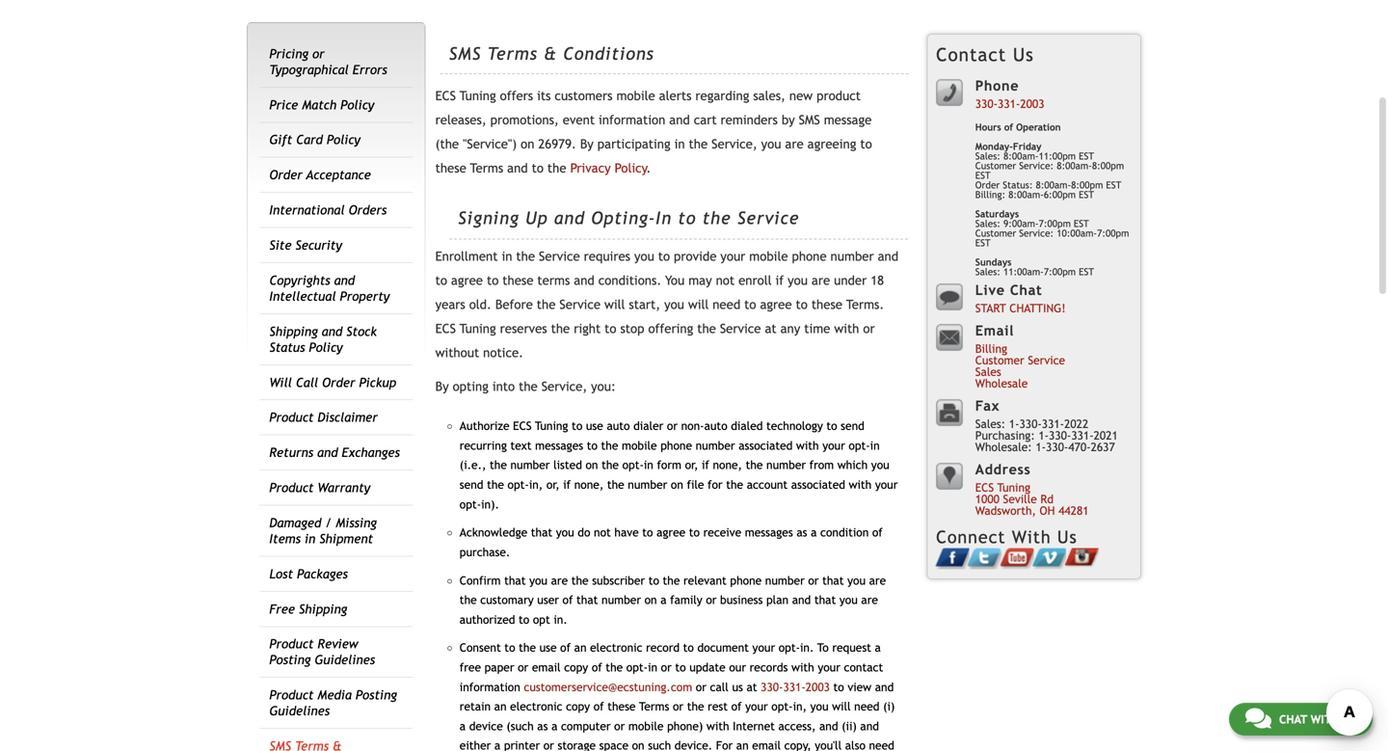 Task type: vqa. For each thing, say whether or not it's contained in the screenshot.
Belltech
no



Task type: describe. For each thing, give the bounding box(es) containing it.
consent
[[460, 641, 501, 655]]

confirm that you are the subscriber to the relevant phone number or that you are the customary                     user of that number on a family or business plan and that you are authorized to opt in.
[[460, 574, 886, 626]]

pickup
[[359, 375, 396, 390]]

and up 18
[[878, 249, 899, 264]]

to inside to view and retain an electronic copy of these terms or the rest of your opt-in, you will need                     (i) a device (such as a computer or mobile phone) with internet access, and                     (ii) and either a printer or storage space on such device.                     for an email copy, you'll also n
[[834, 680, 845, 694]]

you up conditions.
[[635, 249, 655, 264]]

1 vertical spatial 8:00pm
[[1072, 179, 1104, 190]]

at inside the enrollment in the service requires you to provide your mobile phone number and to agree to these                   terms and conditions. you may not enroll if you are under 18 years old. before the service will                   start, you will need to agree to these terms. ecs tuning reserves the right to stop offering the                   service at any time with or without notice.
[[765, 321, 777, 336]]

document
[[698, 641, 749, 655]]

to down 26979.
[[532, 161, 544, 176]]

to up you at the left top
[[658, 249, 670, 264]]

to down message
[[861, 137, 872, 152]]

0 horizontal spatial will
[[605, 297, 625, 312]]

(i)
[[884, 700, 895, 713]]

non-
[[681, 419, 705, 433]]

purchase.
[[460, 545, 511, 559]]

email inside to view and retain an electronic copy of these terms or the rest of your opt-in, you will need                     (i) a device (such as a computer or mobile phone) with internet access, and                     (ii) and either a printer or storage space on such device.                     for an email copy, you'll also n
[[753, 739, 781, 751]]

to right record
[[683, 641, 694, 655]]

tuning inside ecs tuning offers its customers mobile alerts regarding sales, new product releases, promotions,                   event information and cart reminders by sms message (the "service") on 26979. by participating in                   the service, you are agreeing to these terms and to the
[[460, 88, 496, 103]]

and right the up
[[554, 208, 585, 228]]

us for chat
[[1343, 713, 1357, 726]]

in, inside authorize ecs tuning to use auto dialer or non-auto dialed technology to send recurring text                     messages to the mobile phone number associated with your opt-in (i.e., the number listed on the                     opt-in form or, if none, the number from which you send the opt-in, or, if none, the number on                     file for the account associated with your opt-in).
[[529, 478, 543, 491]]

phone 330-331-2003
[[976, 78, 1045, 110]]

condition
[[821, 526, 869, 539]]

44281
[[1059, 504, 1089, 517]]

1 vertical spatial associated
[[792, 478, 846, 491]]

and down '"service")' at the top
[[507, 161, 528, 176]]

8:00am- down 11:00pm
[[1036, 179, 1072, 190]]

1 horizontal spatial will
[[688, 297, 709, 312]]

7:00pm down 6:00pm
[[1039, 218, 1071, 229]]

or right printer
[[544, 739, 554, 751]]

into
[[493, 379, 515, 394]]

or down relevant on the bottom
[[706, 593, 717, 607]]

also
[[846, 739, 866, 751]]

service up right
[[560, 297, 601, 312]]

view
[[848, 680, 872, 694]]

the left subscriber at the left
[[572, 574, 589, 587]]

form
[[657, 458, 682, 472]]

on inside ecs tuning offers its customers mobile alerts regarding sales, new product releases, promotions,                   event information and cart reminders by sms message (the "service") on 26979. by participating in                   the service, you are agreeing to these terms and to the
[[521, 137, 535, 152]]

of inside acknowledge that you do not have to agree to receive messages as a condition of purchase.
[[873, 526, 883, 539]]

terms inside to view and retain an electronic copy of these terms or the rest of your opt-in, you will need                     (i) a device (such as a computer or mobile phone) with internet access, and                     (ii) and either a printer or storage space on such device.                     for an email copy, you'll also n
[[639, 700, 670, 713]]

free
[[460, 661, 481, 674]]

may
[[689, 273, 712, 288]]

these up before at the top left of page
[[503, 273, 534, 288]]

site
[[269, 238, 292, 253]]

opt- down record
[[627, 661, 648, 674]]

the down cart
[[689, 137, 708, 152]]

to up paper
[[505, 641, 516, 655]]

330- up wholesale:
[[1020, 417, 1042, 430]]

our
[[729, 661, 746, 674]]

0 horizontal spatial send
[[460, 478, 484, 491]]

0 horizontal spatial 2003
[[806, 680, 830, 694]]

1- left 2022
[[1039, 429, 1049, 442]]

0 vertical spatial associated
[[739, 439, 793, 452]]

you up the user
[[530, 574, 548, 587]]

oh
[[1040, 504, 1056, 517]]

0 vertical spatial us
[[1014, 44, 1035, 65]]

the right for
[[726, 478, 744, 491]]

subscriber
[[592, 574, 645, 587]]

media
[[318, 688, 352, 703]]

to right subscriber at the left
[[649, 574, 660, 587]]

if inside the enrollment in the service requires you to provide your mobile phone number and to agree to these                   terms and conditions. you may not enroll if you are under 18 years old. before the service will                   start, you will need to agree to these terms. ecs tuning reserves the right to stop offering the                   service at any time with or without notice.
[[776, 273, 784, 288]]

number up plan
[[766, 574, 805, 587]]

messages inside acknowledge that you do not have to agree to receive messages as a condition of purchase.
[[745, 526, 793, 539]]

request
[[833, 641, 872, 655]]

the down 26979.
[[548, 161, 567, 176]]

on inside to view and retain an electronic copy of these terms or the rest of your opt-in, you will need                     (i) a device (such as a computer or mobile phone) with internet access, and                     (ii) and either a printer or storage space on such device.                     for an email copy, you'll also n
[[632, 739, 645, 751]]

technology
[[767, 419, 823, 433]]

in. inside consent to the use of an electronic record to document your opt-in. to request a free paper or                     email copy of the opt-in or to update our records with your contact information
[[800, 641, 814, 655]]

0 vertical spatial 8:00pm
[[1093, 160, 1125, 171]]

as inside to view and retain an electronic copy of these terms or the rest of your opt-in, you will need                     (i) a device (such as a computer or mobile phone) with internet access, and                     (ii) and either a printer or storage space on such device.                     for an email copy, you'll also n
[[537, 719, 548, 733]]

0 horizontal spatial none,
[[575, 478, 604, 491]]

returns
[[269, 445, 314, 460]]

and right (ii)
[[861, 719, 880, 733]]

posting for product media posting guidelines
[[356, 688, 397, 703]]

will inside to view and retain an electronic copy of these terms or the rest of your opt-in, you will need                     (i) a device (such as a computer or mobile phone) with internet access, and                     (ii) and either a printer or storage space on such device.                     for an email copy, you'll also n
[[832, 700, 851, 713]]

and inside confirm that you are the subscriber to the relevant phone number or that you are the customary                     user of that number on a family or business plan and that you are authorized to opt in.
[[792, 593, 811, 607]]

the left right
[[551, 321, 570, 336]]

you inside ecs tuning offers its customers mobile alerts regarding sales, new product releases, promotions,                   event information and cart reminders by sms message (the "service") on 26979. by participating in                   the service, you are agreeing to these terms and to the
[[762, 137, 782, 152]]

to up listed
[[572, 419, 583, 433]]

gift card policy
[[269, 132, 361, 147]]

damaged / missing items in shipment
[[269, 515, 377, 546]]

messages inside authorize ecs tuning to use auto dialer or non-auto dialed technology to send recurring text                     messages to the mobile phone number associated with your opt-in (i.e., the number listed on the                     opt-in form or, if none, the number from which you send the opt-in, or, if none, the number on                     file for the account associated with your opt-in).
[[535, 439, 584, 452]]

billing link
[[976, 342, 1008, 355]]

11:00am-
[[1004, 266, 1044, 277]]

2 horizontal spatial an
[[737, 739, 749, 751]]

to right in
[[678, 208, 697, 228]]

consent to the use of an electronic record to document your opt-in. to request a free paper or                     email copy of the opt-in or to update our records with your contact information
[[460, 641, 884, 694]]

the up in).
[[487, 478, 504, 491]]

0 horizontal spatial order
[[269, 167, 303, 182]]

opt- up records
[[779, 641, 801, 655]]

to up old.
[[487, 273, 499, 288]]

chat with us
[[1280, 713, 1357, 726]]

mobile inside authorize ecs tuning to use auto dialer or non-auto dialed technology to send recurring text                     messages to the mobile phone number associated with your opt-in (i.e., the number listed on the                     opt-in form or, if none, the number from which you send the opt-in, or, if none, the number on                     file for the account associated with your opt-in).
[[622, 439, 657, 452]]

a inside consent to the use of an electronic record to document your opt-in. to request a free paper or                     email copy of the opt-in or to update our records with your contact information
[[875, 641, 881, 655]]

0 vertical spatial agree
[[451, 273, 483, 288]]

to right have
[[643, 526, 653, 539]]

1 horizontal spatial none,
[[713, 458, 743, 472]]

opt- up which
[[849, 439, 871, 452]]

or left call
[[696, 680, 707, 694]]

product for product media posting guidelines
[[269, 688, 314, 703]]

1 customer from the top
[[976, 160, 1017, 171]]

in inside ecs tuning offers its customers mobile alerts regarding sales, new product releases, promotions,                   event information and cart reminders by sms message (the "service") on 26979. by participating in                   the service, you are agreeing to these terms and to the
[[675, 137, 685, 152]]

opting
[[453, 379, 489, 394]]

that inside acknowledge that you do not have to agree to receive messages as a condition of purchase.
[[531, 526, 553, 539]]

policy down participating
[[615, 161, 647, 176]]

1000
[[976, 492, 1000, 506]]

or right paper
[[518, 661, 529, 674]]

service up terms
[[539, 249, 580, 264]]

policy down the errors
[[341, 97, 374, 112]]

1 horizontal spatial chat
[[1280, 713, 1308, 726]]

1- right wholesale:
[[1036, 440, 1046, 454]]

the right offering
[[697, 321, 716, 336]]

guidelines for media
[[269, 704, 330, 719]]

you down condition
[[848, 574, 866, 587]]

the down confirm
[[460, 593, 477, 607]]

the down the up
[[516, 249, 535, 264]]

you down you at the left top
[[665, 297, 685, 312]]

shipment
[[319, 531, 373, 546]]

privacy
[[571, 161, 611, 176]]

email inside consent to the use of an electronic record to document your opt-in. to request a free paper or                     email copy of the opt-in or to update our records with your contact information
[[532, 661, 561, 674]]

policy right card
[[327, 132, 361, 147]]

which
[[838, 458, 868, 472]]

with inside consent to the use of an electronic record to document your opt-in. to request a free paper or                     email copy of the opt-in or to update our records with your contact information
[[792, 661, 815, 674]]

cart
[[694, 112, 717, 127]]

terms inside ecs tuning offers its customers mobile alerts regarding sales, new product releases, promotions,                   event information and cart reminders by sms message (the "service") on 26979. by participating in                   the service, you are agreeing to these terms and to the
[[470, 161, 504, 176]]

authorize
[[460, 419, 510, 433]]

on left file on the bottom of page
[[671, 478, 684, 491]]

of inside confirm that you are the subscriber to the relevant phone number or that you are the customary                     user of that number on a family or business plan and that you are authorized to opt in.
[[563, 593, 573, 607]]

product disclaimer
[[269, 410, 378, 425]]

order inside hours of operation monday-friday sales: 8:00am-11:00pm est customer service: 8:00am-8:00pm est order status: 8:00am-8:00pm est billing: 8:00am-6:00pm est saturdays sales: 9:00am-7:00pm est customer service: 10:00am-7:00pm est sundays sales: 11:00am-7:00pm est
[[976, 179, 1000, 190]]

or inside the enrollment in the service requires you to provide your mobile phone number and to agree to these                   terms and conditions. you may not enroll if you are under 18 years old. before the service will                   start, you will need to agree to these terms. ecs tuning reserves the right to stop offering the                   service at any time with or without notice.
[[864, 321, 875, 336]]

price match policy
[[269, 97, 374, 112]]

from
[[810, 458, 834, 472]]

to left opt
[[519, 613, 530, 626]]

an inside consent to the use of an electronic record to document your opt-in. to request a free paper or                     email copy of the opt-in or to update our records with your contact information
[[574, 641, 587, 655]]

enrollment
[[436, 249, 498, 264]]

hours of operation monday-friday sales: 8:00am-11:00pm est customer service: 8:00am-8:00pm est order status: 8:00am-8:00pm est billing: 8:00am-6:00pm est saturdays sales: 9:00am-7:00pm est customer service: 10:00am-7:00pm est sundays sales: 11:00am-7:00pm est
[[976, 121, 1130, 277]]

that down condition
[[823, 574, 844, 587]]

privacy policy .
[[571, 161, 651, 176]]

stop
[[621, 321, 645, 336]]

conditions.
[[599, 273, 662, 288]]

service up enroll
[[738, 208, 800, 228]]

confirm
[[460, 574, 501, 587]]

you right enroll
[[788, 273, 808, 288]]

1 vertical spatial or,
[[547, 478, 560, 491]]

product for product warranty
[[269, 480, 314, 495]]

plan
[[767, 593, 789, 607]]

returns and exchanges link
[[269, 445, 400, 460]]

0 horizontal spatial if
[[563, 478, 571, 491]]

disclaimer
[[318, 410, 378, 425]]

to right technology
[[827, 419, 838, 433]]

a inside confirm that you are the subscriber to the relevant phone number or that you are the customary                     user of that number on a family or business plan and that you are authorized to opt in.
[[661, 593, 667, 607]]

customerservice@ecstuning.com
[[524, 680, 693, 694]]

will
[[269, 375, 292, 390]]

2 sales: from the top
[[976, 218, 1001, 229]]

the inside to view and retain an electronic copy of these terms or the rest of your opt-in, you will need                     (i) a device (such as a computer or mobile phone) with internet access, and                     (ii) and either a printer or storage space on such device.                     for an email copy, you'll also n
[[687, 700, 705, 713]]

sales
[[976, 365, 1002, 378]]

free shipping link
[[269, 602, 347, 617]]

and right terms
[[574, 273, 595, 288]]

offering
[[649, 321, 694, 336]]

copy,
[[785, 739, 812, 751]]

damaged / missing items in shipment link
[[269, 515, 377, 546]]

family
[[670, 593, 703, 607]]

information inside ecs tuning offers its customers mobile alerts regarding sales, new product releases, promotions,                   event information and cart reminders by sms message (the "service") on 26979. by participating in                   the service, you are agreeing to these terms and to the
[[599, 112, 666, 127]]

the right into
[[519, 379, 538, 394]]

phone inside the enrollment in the service requires you to provide your mobile phone number and to agree to these                   terms and conditions. you may not enroll if you are under 18 years old. before the service will                   start, you will need to agree to these terms. ecs tuning reserves the right to stop offering the                   service at any time with or without notice.
[[792, 249, 827, 264]]

dialer
[[634, 419, 664, 433]]

ecs inside authorize ecs tuning to use auto dialer or non-auto dialed technology to send recurring text                     messages to the mobile phone number associated with your opt-in (i.e., the number listed on the                     opt-in form or, if none, the number from which you send the opt-in, or, if none, the number on                     file for the account associated with your opt-in).
[[513, 419, 532, 433]]

computer
[[561, 719, 611, 733]]

1 vertical spatial 330-331-2003 link
[[761, 680, 830, 694]]

connect
[[937, 527, 1006, 547]]

terms
[[538, 273, 570, 288]]

printer
[[504, 739, 540, 751]]

or up space
[[614, 719, 625, 733]]

in inside the enrollment in the service requires you to provide your mobile phone number and to agree to these                   terms and conditions. you may not enroll if you are under 18 years old. before the service will                   start, you will need to agree to these terms. ecs tuning reserves the right to stop offering the                   service at any time with or without notice.
[[502, 249, 513, 264]]

notice.
[[483, 345, 524, 360]]

guidelines for review
[[315, 653, 375, 668]]

terms.
[[847, 297, 885, 312]]

opt- up acknowledge
[[460, 497, 481, 511]]

internet
[[733, 719, 775, 733]]

in. inside confirm that you are the subscriber to the relevant phone number or that you are the customary                     user of that number on a family or business plan and that you are authorized to opt in.
[[554, 613, 568, 626]]

to left stop
[[605, 321, 617, 336]]

billing
[[976, 342, 1008, 355]]

record
[[646, 641, 680, 655]]

tuning inside authorize ecs tuning to use auto dialer or non-auto dialed technology to send recurring text                     messages to the mobile phone number associated with your opt-in (i.e., the number listed on the                     opt-in form or, if none, the number from which you send the opt-in, or, if none, the number on                     file for the account associated with your opt-in).
[[535, 419, 568, 433]]

the up account
[[746, 458, 763, 472]]

on inside confirm that you are the subscriber to the relevant phone number or that you are the customary                     user of that number on a family or business plan and that you are authorized to opt in.
[[645, 593, 657, 607]]

alerts
[[659, 88, 692, 103]]

on right listed
[[586, 458, 598, 472]]

the up provide
[[703, 208, 732, 228]]

intellectual
[[269, 289, 336, 304]]

start chatting! link
[[976, 301, 1066, 315]]

tuning inside the enrollment in the service requires you to provide your mobile phone number and to agree to these                   terms and conditions. you may not enroll if you are under 18 years old. before the service will                   start, you will need to agree to these terms. ecs tuning reserves the right to stop offering the                   service at any time with or without notice.
[[460, 321, 496, 336]]

of up customerservice@ecstuning.com
[[561, 641, 571, 655]]

account
[[747, 478, 788, 491]]

of up 'customerservice@ecstuning.com' link in the bottom left of the page
[[592, 661, 602, 674]]

have
[[615, 526, 639, 539]]

the down you:
[[601, 439, 619, 452]]

a down device
[[495, 739, 501, 751]]

need inside to view and retain an electronic copy of these terms or the rest of your opt-in, you will need                     (i) a device (such as a computer or mobile phone) with internet access, and                     (ii) and either a printer or storage space on such device.                     for an email copy, you'll also n
[[855, 700, 880, 713]]

these up time
[[812, 297, 843, 312]]

2 auto from the left
[[705, 419, 728, 433]]

0 vertical spatial send
[[841, 419, 865, 433]]

shipping and stock status policy link
[[269, 324, 377, 355]]

of down customerservice@ecstuning.com
[[594, 700, 604, 713]]

number down 'text'
[[511, 458, 550, 472]]

releases,
[[436, 112, 487, 127]]

number up account
[[767, 458, 806, 472]]

wholesale link
[[976, 376, 1028, 390]]

0 horizontal spatial service,
[[542, 379, 588, 394]]

product warranty link
[[269, 480, 371, 495]]

you inside authorize ecs tuning to use auto dialer or non-auto dialed technology to send recurring text                     messages to the mobile phone number associated with your opt-in (i.e., the number listed on the                     opt-in form or, if none, the number from which you send the opt-in, or, if none, the number on                     file for the account associated with your opt-in).
[[872, 458, 890, 472]]

of inside hours of operation monday-friday sales: 8:00am-11:00pm est customer service: 8:00am-8:00pm est order status: 8:00am-8:00pm est billing: 8:00am-6:00pm est saturdays sales: 9:00am-7:00pm est customer service: 10:00am-7:00pm est sundays sales: 11:00am-7:00pm est
[[1005, 121, 1014, 133]]

customer inside email billing customer service sales wholesale
[[976, 353, 1025, 367]]

number inside the enrollment in the service requires you to provide your mobile phone number and to agree to these                   terms and conditions. you may not enroll if you are under 18 years old. before the service will                   start, you will need to agree to these terms. ecs tuning reserves the right to stop offering the                   service at any time with or without notice.
[[831, 249, 874, 264]]

&
[[544, 44, 557, 64]]

reserves
[[500, 321, 547, 336]]

ecs inside address ecs tuning 1000 seville rd wadsworth, oh 44281
[[976, 481, 994, 494]]

330- down records
[[761, 680, 784, 694]]

number down form
[[628, 478, 668, 491]]

service inside email billing customer service sales wholesale
[[1028, 353, 1066, 367]]

and up you'll at the right bottom of page
[[820, 719, 839, 733]]

1 vertical spatial by
[[436, 379, 449, 394]]

tuning inside address ecs tuning 1000 seville rd wadsworth, oh 44281
[[998, 481, 1031, 494]]

international
[[269, 203, 345, 218]]

1 horizontal spatial order
[[322, 375, 355, 390]]

customer service link
[[976, 353, 1066, 367]]

without
[[436, 345, 479, 360]]

order acceptance
[[269, 167, 371, 182]]



Task type: locate. For each thing, give the bounding box(es) containing it.
are inside the enrollment in the service requires you to provide your mobile phone number and to agree to these                   terms and conditions. you may not enroll if you are under 18 years old. before the service will                   start, you will need to agree to these terms. ecs tuning reserves the right to stop offering the                   service at any time with or without notice.
[[812, 273, 831, 288]]

sms inside ecs tuning offers its customers mobile alerts regarding sales, new product releases, promotions,                   event information and cart reminders by sms message (the "service") on 26979. by participating in                   the service, you are agreeing to these terms and to the
[[799, 112, 820, 127]]

use inside consent to the use of an electronic record to document your opt-in. to request a free paper or                     email copy of the opt-in or to update our records with your contact information
[[540, 641, 557, 655]]

electronic inside to view and retain an electronic copy of these terms or the rest of your opt-in, you will need                     (i) a device (such as a computer or mobile phone) with internet access, and                     (ii) and either a printer or storage space on such device.                     for an email copy, you'll also n
[[510, 700, 563, 713]]

330- down phone
[[976, 97, 998, 110]]

0 horizontal spatial by
[[436, 379, 449, 394]]

1 horizontal spatial messages
[[745, 526, 793, 539]]

7:00pm right 9:00am- at the top
[[1098, 228, 1130, 239]]

0 horizontal spatial as
[[537, 719, 548, 733]]

not inside acknowledge that you do not have to agree to receive messages as a condition of purchase.
[[594, 526, 611, 539]]

1 vertical spatial us
[[1058, 527, 1078, 547]]

with inside the enrollment in the service requires you to provide your mobile phone number and to agree to these                   terms and conditions. you may not enroll if you are under 18 years old. before the service will                   start, you will need to agree to these terms. ecs tuning reserves the right to stop offering the                   service at any time with or without notice.
[[835, 321, 860, 336]]

status:
[[1003, 179, 1033, 190]]

a left condition
[[811, 526, 817, 539]]

1 vertical spatial customer
[[976, 228, 1017, 239]]

0 horizontal spatial electronic
[[510, 700, 563, 713]]

0 horizontal spatial chat
[[1011, 282, 1043, 298]]

gift
[[269, 132, 292, 147]]

mobile up such
[[629, 719, 664, 733]]

will
[[605, 297, 625, 312], [688, 297, 709, 312], [832, 700, 851, 713]]

lost
[[269, 566, 293, 581]]

(ii)
[[842, 719, 857, 733]]

1 vertical spatial shipping
[[299, 602, 347, 617]]

1 vertical spatial in,
[[793, 700, 807, 713]]

posting inside product media posting guidelines
[[356, 688, 397, 703]]

to up any in the top right of the page
[[796, 297, 808, 312]]

330- down 2022
[[1046, 440, 1069, 454]]

service, inside ecs tuning offers its customers mobile alerts regarding sales, new product releases, promotions,                   event information and cart reminders by sms message (the "service") on 26979. by participating in                   the service, you are agreeing to these terms and to the
[[712, 137, 758, 152]]

and down the alerts
[[670, 112, 690, 127]]

sales: inside fax sales: 1-330-331-2022 purchasing: 1-330-331-2021 wholesale: 1-330-470-2637
[[976, 417, 1006, 430]]

dialed
[[731, 419, 763, 433]]

chat inside live chat start chatting!
[[1011, 282, 1043, 298]]

tuning
[[460, 88, 496, 103], [460, 321, 496, 336], [535, 419, 568, 433], [998, 481, 1031, 494]]

sales link
[[976, 365, 1002, 378]]

1 product from the top
[[269, 410, 314, 425]]

as inside acknowledge that you do not have to agree to receive messages as a condition of purchase.
[[797, 526, 808, 539]]

on left such
[[632, 739, 645, 751]]

1 auto from the left
[[607, 419, 630, 433]]

the down terms
[[537, 297, 556, 312]]

by
[[580, 137, 594, 152], [436, 379, 449, 394]]

the down the recurring
[[490, 458, 507, 472]]

connect with us
[[937, 527, 1078, 547]]

ecs down address on the bottom right
[[976, 481, 994, 494]]

2 horizontal spatial if
[[776, 273, 784, 288]]

stock
[[346, 324, 377, 339]]

messages
[[535, 439, 584, 452], [745, 526, 793, 539]]

in, up 'access,'
[[793, 700, 807, 713]]

or down record
[[661, 661, 672, 674]]

you inside to view and retain an electronic copy of these terms or the rest of your opt-in, you will need                     (i) a device (such as a computer or mobile phone) with internet access, and                     (ii) and either a printer or storage space on such device.                     for an email copy, you'll also n
[[811, 700, 829, 713]]

packages
[[297, 566, 348, 581]]

none, up for
[[713, 458, 743, 472]]

0 vertical spatial service:
[[1020, 160, 1054, 171]]

policy
[[341, 97, 374, 112], [327, 132, 361, 147], [615, 161, 647, 176], [309, 340, 343, 355]]

product
[[269, 410, 314, 425], [269, 480, 314, 495], [269, 637, 314, 652], [269, 688, 314, 703]]

0 vertical spatial email
[[532, 661, 561, 674]]

need inside the enrollment in the service requires you to provide your mobile phone number and to agree to these                   terms and conditions. you may not enroll if you are under 18 years old. before the service will                   start, you will need to agree to these terms. ecs tuning reserves the right to stop offering the                   service at any time with or without notice.
[[713, 297, 741, 312]]

0 horizontal spatial or,
[[547, 478, 560, 491]]

8:00am- up 9:00am- at the top
[[1009, 189, 1044, 200]]

purchasing:
[[976, 429, 1036, 442]]

posting for product review posting guidelines
[[269, 653, 311, 668]]

phone up form
[[661, 439, 692, 452]]

(such
[[507, 719, 534, 733]]

mobile inside the enrollment in the service requires you to provide your mobile phone number and to agree to these                   terms and conditions. you may not enroll if you are under 18 years old. before the service will                   start, you will need to agree to these terms. ecs tuning reserves the right to stop offering the                   service at any time with or without notice.
[[750, 249, 788, 264]]

with inside to view and retain an electronic copy of these terms or the rest of your opt-in, you will need                     (i) a device (such as a computer or mobile phone) with internet access, and                     (ii) and either a printer or storage space on such device.                     for an email copy, you'll also n
[[707, 719, 730, 733]]

0 horizontal spatial us
[[1014, 44, 1035, 65]]

not inside the enrollment in the service requires you to provide your mobile phone number and to agree to these                   terms and conditions. you may not enroll if you are under 18 years old. before the service will                   start, you will need to agree to these terms. ecs tuning reserves the right to stop offering the                   service at any time with or without notice.
[[716, 273, 735, 288]]

offers
[[500, 88, 533, 103]]

or up 'to' at the right of page
[[809, 574, 819, 587]]

1 vertical spatial email
[[753, 739, 781, 751]]

and down product disclaimer link
[[317, 445, 338, 460]]

or, up file on the bottom of page
[[685, 458, 699, 472]]

330- inside phone 330-331-2003
[[976, 97, 998, 110]]

by inside ecs tuning offers its customers mobile alerts regarding sales, new product releases, promotions,                   event information and cart reminders by sms message (the "service") on 26979. by participating in                   the service, you are agreeing to these terms and to the
[[580, 137, 594, 152]]

1 horizontal spatial phone
[[730, 574, 762, 587]]

address
[[976, 461, 1031, 477]]

0 vertical spatial by
[[580, 137, 594, 152]]

1 horizontal spatial an
[[574, 641, 587, 655]]

customerservice@ecstuning.com link
[[524, 680, 693, 694]]

at right us
[[747, 680, 758, 694]]

1 vertical spatial copy
[[566, 700, 590, 713]]

shipping inside shipping and stock status policy
[[269, 324, 318, 339]]

1 horizontal spatial email
[[753, 739, 781, 751]]

sales: down 'hours'
[[976, 150, 1001, 161]]

0 vertical spatial in,
[[529, 478, 543, 491]]

1 horizontal spatial electronic
[[590, 641, 643, 655]]

terms left &
[[488, 44, 538, 64]]

1 horizontal spatial posting
[[356, 688, 397, 703]]

posting inside product review posting guidelines
[[269, 653, 311, 668]]

1 horizontal spatial or,
[[685, 458, 699, 472]]

wadsworth,
[[976, 504, 1037, 517]]

security
[[295, 238, 342, 253]]

1 service: from the top
[[1020, 160, 1054, 171]]

the up family
[[663, 574, 680, 587]]

monday-
[[976, 141, 1014, 152]]

with right time
[[835, 321, 860, 336]]

1 vertical spatial chat
[[1280, 713, 1308, 726]]

or inside authorize ecs tuning to use auto dialer or non-auto dialed technology to send recurring text                     messages to the mobile phone number associated with your opt-in (i.e., the number listed on the                     opt-in form or, if none, the number from which you send the opt-in, or, if none, the number on                     file for the account associated with your opt-in).
[[667, 419, 678, 433]]

0 horizontal spatial use
[[540, 641, 557, 655]]

phone inside authorize ecs tuning to use auto dialer or non-auto dialed technology to send recurring text                     messages to the mobile phone number associated with your opt-in (i.e., the number listed on the                     opt-in form or, if none, the number from which you send the opt-in, or, if none, the number on                     file for the account associated with your opt-in).
[[661, 439, 692, 452]]

1 horizontal spatial send
[[841, 419, 865, 433]]

that up customary
[[504, 574, 526, 587]]

us up phone
[[1014, 44, 1035, 65]]

product for product disclaimer
[[269, 410, 314, 425]]

1- up wholesale:
[[1010, 417, 1020, 430]]

if right enroll
[[776, 273, 784, 288]]

(i.e.,
[[460, 458, 486, 472]]

paper
[[485, 661, 515, 674]]

the up 'customerservice@ecstuning.com' link in the bottom left of the page
[[606, 661, 623, 674]]

sundays
[[976, 256, 1012, 268]]

2 customer from the top
[[976, 228, 1017, 239]]

number up under
[[831, 249, 874, 264]]

us for connect
[[1058, 527, 1078, 547]]

you'll
[[815, 739, 842, 751]]

your
[[721, 249, 746, 264], [823, 439, 846, 452], [876, 478, 898, 491], [753, 641, 776, 655], [818, 661, 841, 674], [746, 700, 768, 713]]

opt- inside to view and retain an electronic copy of these terms or the rest of your opt-in, you will need                     (i) a device (such as a computer or mobile phone) with internet access, and                     (ii) and either a printer or storage space on such device.                     for an email copy, you'll also n
[[772, 700, 793, 713]]

use
[[586, 419, 604, 433], [540, 641, 557, 655]]

site security
[[269, 238, 342, 253]]

1 vertical spatial at
[[747, 680, 758, 694]]

0 horizontal spatial in,
[[529, 478, 543, 491]]

in. left 'to' at the right of page
[[800, 641, 814, 655]]

pricing or typographical errors
[[269, 46, 387, 77]]

signing up and opting-in to the service
[[458, 208, 800, 228]]

terms down '"service")' at the top
[[470, 161, 504, 176]]

your inside the enrollment in the service requires you to provide your mobile phone number and to agree to these                   terms and conditions. you may not enroll if you are under 18 years old. before the service will                   start, you will need to agree to these terms. ecs tuning reserves the right to stop offering the                   service at any time with or without notice.
[[721, 249, 746, 264]]

0 vertical spatial posting
[[269, 653, 311, 668]]

posting right "media" at the left bottom
[[356, 688, 397, 703]]

2003 inside phone 330-331-2003
[[1021, 97, 1045, 110]]

1 horizontal spatial at
[[765, 321, 777, 336]]

and inside copyrights and intellectual property
[[334, 273, 355, 288]]

number down subscriber at the left
[[602, 593, 641, 607]]

0 horizontal spatial not
[[594, 526, 611, 539]]

text
[[511, 439, 532, 452]]

us
[[732, 680, 743, 694]]

send up which
[[841, 419, 865, 433]]

wholesale
[[976, 376, 1028, 390]]

8:00pm down 11:00pm
[[1072, 179, 1104, 190]]

of right rest
[[732, 700, 742, 713]]

a up either
[[460, 719, 466, 733]]

1 vertical spatial as
[[537, 719, 548, 733]]

or inside pricing or typographical errors
[[313, 46, 325, 61]]

8:00am- up the status:
[[1004, 150, 1039, 161]]

0 vertical spatial or,
[[685, 458, 699, 472]]

call
[[296, 375, 318, 390]]

1 sales: from the top
[[976, 150, 1001, 161]]

0 horizontal spatial in.
[[554, 613, 568, 626]]

file
[[687, 478, 704, 491]]

to down you:
[[587, 439, 598, 452]]

participating
[[598, 137, 671, 152]]

that right plan
[[815, 593, 836, 607]]

you right which
[[872, 458, 890, 472]]

with inside the chat with us link
[[1311, 713, 1340, 726]]

1 vertical spatial use
[[540, 641, 557, 655]]

0 vertical spatial phone
[[792, 249, 827, 264]]

1 vertical spatial none,
[[575, 478, 604, 491]]

product inside product media posting guidelines
[[269, 688, 314, 703]]

email right paper
[[532, 661, 561, 674]]

you left do
[[556, 526, 574, 539]]

0 vertical spatial as
[[797, 526, 808, 539]]

0 horizontal spatial at
[[747, 680, 758, 694]]

a left computer
[[552, 719, 558, 733]]

4 sales: from the top
[[976, 417, 1006, 430]]

information inside consent to the use of an electronic record to document your opt-in. to request a free paper or                     email copy of the opt-in or to update our records with your contact information
[[460, 680, 521, 694]]

customary
[[481, 593, 534, 607]]

service,
[[712, 137, 758, 152], [542, 379, 588, 394]]

2 horizontal spatial phone
[[792, 249, 827, 264]]

330- left 2637 at the bottom right of the page
[[1049, 429, 1072, 442]]

the down opt
[[519, 641, 536, 655]]

messages right receive
[[745, 526, 793, 539]]

1 vertical spatial an
[[494, 700, 507, 713]]

product media posting guidelines link
[[269, 688, 397, 719]]

service left any in the top right of the page
[[720, 321, 761, 336]]

and right plan
[[792, 593, 811, 607]]

auto
[[607, 419, 630, 433], [705, 419, 728, 433]]

use inside authorize ecs tuning to use auto dialer or non-auto dialed technology to send recurring text                     messages to the mobile phone number associated with your opt-in (i.e., the number listed on the                     opt-in form or, if none, the number from which you send the opt-in, or, if none, the number on                     file for the account associated with your opt-in).
[[586, 419, 604, 433]]

you up request
[[840, 593, 858, 607]]

1 vertical spatial phone
[[661, 439, 692, 452]]

of right condition
[[873, 526, 883, 539]]

product media posting guidelines
[[269, 688, 397, 719]]

in. right opt
[[554, 613, 568, 626]]

1 horizontal spatial 330-331-2003 link
[[976, 97, 1045, 110]]

tuning down old.
[[460, 321, 496, 336]]

fax
[[976, 398, 1000, 414]]

requires
[[584, 249, 631, 264]]

sms up releases,
[[449, 44, 482, 64]]

call
[[710, 680, 729, 694]]

2 horizontal spatial agree
[[760, 297, 792, 312]]

service, left you:
[[542, 379, 588, 394]]

mobile up enroll
[[750, 249, 788, 264]]

privacy policy link
[[571, 161, 647, 176]]

regarding
[[696, 88, 750, 103]]

before
[[496, 297, 533, 312]]

policy inside shipping and stock status policy
[[309, 340, 343, 355]]

product for product review posting guidelines
[[269, 637, 314, 652]]

information down paper
[[460, 680, 521, 694]]

receive
[[704, 526, 742, 539]]

330-
[[976, 97, 998, 110], [1020, 417, 1042, 430], [1049, 429, 1072, 442], [1046, 440, 1069, 454], [761, 680, 784, 694]]

0 vertical spatial 2003
[[1021, 97, 1045, 110]]

in).
[[481, 497, 499, 511]]

1 vertical spatial guidelines
[[269, 704, 330, 719]]

1 horizontal spatial by
[[580, 137, 594, 152]]

1 vertical spatial agree
[[760, 297, 792, 312]]

0 vertical spatial an
[[574, 641, 587, 655]]

0 horizontal spatial agree
[[451, 273, 483, 288]]

of right 'hours'
[[1005, 121, 1014, 133]]

friday
[[1014, 141, 1042, 152]]

2 service: from the top
[[1020, 228, 1054, 239]]

3 product from the top
[[269, 637, 314, 652]]

contact
[[937, 44, 1007, 65]]

0 vertical spatial terms
[[488, 44, 538, 64]]

number down non-
[[696, 439, 735, 452]]

these inside to view and retain an electronic copy of these terms or the rest of your opt-in, you will need                     (i) a device (such as a computer or mobile phone) with internet access, and                     (ii) and either a printer or storage space on such device.                     for an email copy, you'll also n
[[608, 700, 636, 713]]

product review posting guidelines
[[269, 637, 375, 668]]

tuning down address on the bottom right
[[998, 481, 1031, 494]]

not
[[716, 273, 735, 288], [594, 526, 611, 539]]

review
[[318, 637, 358, 652]]

2 vertical spatial an
[[737, 739, 749, 751]]

or up typographical
[[313, 46, 325, 61]]

if down listed
[[563, 478, 571, 491]]

ecs inside ecs tuning offers its customers mobile alerts regarding sales, new product releases, promotions,                   event information and cart reminders by sms message (the "service") on 26979. by participating in                   the service, you are agreeing to these terms and to the
[[436, 88, 456, 103]]

you inside acknowledge that you do not have to agree to receive messages as a condition of purchase.
[[556, 526, 574, 539]]

ecs down years
[[436, 321, 456, 336]]

copy inside to view and retain an electronic copy of these terms or the rest of your opt-in, you will need                     (i) a device (such as a computer or mobile phone) with internet access, and                     (ii) and either a printer or storage space on such device.                     for an email copy, you'll also n
[[566, 700, 590, 713]]

comments image
[[1246, 707, 1272, 730]]

0 vertical spatial messages
[[535, 439, 584, 452]]

signing
[[458, 208, 520, 228]]

"service")
[[463, 137, 517, 152]]

0 horizontal spatial auto
[[607, 419, 630, 433]]

2 vertical spatial us
[[1343, 713, 1357, 726]]

0 vertical spatial information
[[599, 112, 666, 127]]

authorize ecs tuning to use auto dialer or non-auto dialed technology to send recurring text                     messages to the mobile phone number associated with your opt-in (i.e., the number listed on the                     opt-in form or, if none, the number from which you send the opt-in, or, if none, the number on                     file for the account associated with your opt-in).
[[460, 419, 898, 511]]

2 product from the top
[[269, 480, 314, 495]]

mobile inside ecs tuning offers its customers mobile alerts regarding sales, new product releases, promotions,                   event information and cart reminders by sms message (the "service") on 26979. by participating in                   the service, you are agreeing to these terms and to the
[[617, 88, 656, 103]]

10:00am-
[[1057, 228, 1098, 239]]

(the
[[436, 137, 459, 152]]

terms
[[488, 44, 538, 64], [470, 161, 504, 176], [639, 700, 670, 713]]

ecs tuning offers its customers mobile alerts regarding sales, new product releases, promotions,                   event information and cart reminders by sms message (the "service") on 26979. by participating in                   the service, you are agreeing to these terms and to the
[[436, 88, 872, 176]]

storage
[[558, 739, 596, 751]]

1 vertical spatial if
[[702, 458, 710, 472]]

2003
[[1021, 97, 1045, 110], [806, 680, 830, 694]]

1 horizontal spatial service,
[[712, 137, 758, 152]]

contact
[[844, 661, 884, 674]]

the right listed
[[602, 458, 619, 472]]

listed
[[554, 458, 582, 472]]

3 customer from the top
[[976, 353, 1025, 367]]

0 vertical spatial 330-331-2003 link
[[976, 97, 1045, 110]]

1 horizontal spatial need
[[855, 700, 880, 713]]

to left view
[[834, 680, 845, 694]]

these inside ecs tuning offers its customers mobile alerts regarding sales, new product releases, promotions,                   event information and cart reminders by sms message (the "service") on 26979. by participating in                   the service, you are agreeing to these terms and to the
[[436, 161, 467, 176]]

as left condition
[[797, 526, 808, 539]]

2 vertical spatial phone
[[730, 574, 762, 587]]

that down subscriber at the left
[[577, 593, 598, 607]]

guidelines inside product review posting guidelines
[[315, 653, 375, 668]]

2022
[[1065, 417, 1089, 430]]

shipping up status
[[269, 324, 318, 339]]

copy inside consent to the use of an electronic record to document your opt-in. to request a free paper or                     email copy of the opt-in or to update our records with your contact information
[[564, 661, 589, 674]]

to left receive
[[689, 526, 700, 539]]

or down "customerservice@ecstuning.com or call us at 330-331-2003"
[[673, 700, 684, 713]]

these down 'customerservice@ecstuning.com' link in the bottom left of the page
[[608, 700, 636, 713]]

0 horizontal spatial an
[[494, 700, 507, 713]]

are inside ecs tuning offers its customers mobile alerts regarding sales, new product releases, promotions,                   event information and cart reminders by sms message (the "service") on 26979. by participating in                   the service, you are agreeing to these terms and to the
[[785, 137, 804, 152]]

0 vertical spatial sms
[[449, 44, 482, 64]]

2 vertical spatial terms
[[639, 700, 670, 713]]

1 vertical spatial posting
[[356, 688, 397, 703]]

posting down free
[[269, 653, 311, 668]]

electronic inside consent to the use of an electronic record to document your opt-in. to request a free paper or                     email copy of the opt-in or to update our records with your contact information
[[590, 641, 643, 655]]

3 sales: from the top
[[976, 266, 1001, 277]]

order left the status:
[[976, 179, 1000, 190]]

ecs inside the enrollment in the service requires you to provide your mobile phone number and to agree to these                   terms and conditions. you may not enroll if you are under 18 years old. before the service will                   start, you will need to agree to these terms. ecs tuning reserves the right to stop offering the                   service at any time with or without notice.
[[436, 321, 456, 336]]

free shipping
[[269, 602, 347, 617]]

old.
[[469, 297, 492, 312]]

up
[[526, 208, 548, 228]]

sales: up live
[[976, 266, 1001, 277]]

0 vertical spatial service,
[[712, 137, 758, 152]]

phone inside confirm that you are the subscriber to the relevant phone number or that you are the customary                     user of that number on a family or business plan and that you are authorized to opt in.
[[730, 574, 762, 587]]

your inside to view and retain an electronic copy of these terms or the rest of your opt-in, you will need                     (i) a device (such as a computer or mobile phone) with internet access, and                     (ii) and either a printer or storage space on such device.                     for an email copy, you'll also n
[[746, 700, 768, 713]]

mobile inside to view and retain an electronic copy of these terms or the rest of your opt-in, you will need                     (i) a device (such as a computer or mobile phone) with internet access, and                     (ii) and either a printer or storage space on such device.                     for an email copy, you'll also n
[[629, 719, 664, 733]]

1 horizontal spatial if
[[702, 458, 710, 472]]

0 vertical spatial use
[[586, 419, 604, 433]]

and inside shipping and stock status policy
[[322, 324, 343, 339]]

0 vertical spatial at
[[765, 321, 777, 336]]

electronic up (such
[[510, 700, 563, 713]]

these down (the
[[436, 161, 467, 176]]

0 vertical spatial customer
[[976, 160, 1017, 171]]

0 horizontal spatial posting
[[269, 653, 311, 668]]

1 horizontal spatial 2003
[[1021, 97, 1045, 110]]

0 horizontal spatial need
[[713, 297, 741, 312]]

product down returns on the bottom of page
[[269, 480, 314, 495]]

product inside product review posting guidelines
[[269, 637, 314, 652]]

in inside consent to the use of an electronic record to document your opt-in. to request a free paper or                     email copy of the opt-in or to update our records with your contact information
[[648, 661, 658, 674]]

1 vertical spatial electronic
[[510, 700, 563, 713]]

conditions
[[563, 44, 655, 64]]

331- inside phone 330-331-2003
[[998, 97, 1021, 110]]

in inside damaged / missing items in shipment
[[305, 531, 316, 546]]

and up (i)
[[875, 680, 894, 694]]

in, inside to view and retain an electronic copy of these terms or the rest of your opt-in, you will need                     (i) a device (such as a computer or mobile phone) with internet access, and                     (ii) and either a printer or storage space on such device.                     for an email copy, you'll also n
[[793, 700, 807, 713]]

1 vertical spatial in.
[[800, 641, 814, 655]]

1 vertical spatial information
[[460, 680, 521, 694]]

recurring
[[460, 439, 507, 452]]

1 vertical spatial sms
[[799, 112, 820, 127]]

ecs
[[436, 88, 456, 103], [436, 321, 456, 336], [513, 419, 532, 433], [976, 481, 994, 494]]

the up have
[[607, 478, 625, 491]]

none,
[[713, 458, 743, 472], [575, 478, 604, 491]]

fax sales: 1-330-331-2022 purchasing: 1-330-331-2021 wholesale: 1-330-470-2637
[[976, 398, 1119, 454]]

product up returns on the bottom of page
[[269, 410, 314, 425]]

either
[[460, 739, 491, 751]]

associated down dialed on the right bottom
[[739, 439, 793, 452]]

new
[[790, 88, 813, 103]]

copyrights and intellectual property link
[[269, 273, 390, 304]]

promotions,
[[491, 112, 559, 127]]

to down enroll
[[745, 297, 757, 312]]

0 vertical spatial copy
[[564, 661, 589, 674]]

2 horizontal spatial will
[[832, 700, 851, 713]]

0 vertical spatial chat
[[1011, 282, 1043, 298]]

a inside acknowledge that you do not have to agree to receive messages as a condition of purchase.
[[811, 526, 817, 539]]

any
[[781, 321, 801, 336]]

match
[[302, 97, 337, 112]]

the left rest
[[687, 700, 705, 713]]

0 horizontal spatial messages
[[535, 439, 584, 452]]

4 product from the top
[[269, 688, 314, 703]]

contact us
[[937, 44, 1035, 65]]

price
[[269, 97, 298, 112]]

1 vertical spatial 2003
[[806, 680, 830, 694]]

guidelines inside product media posting guidelines
[[269, 704, 330, 719]]

7:00pm down 10:00am-
[[1044, 266, 1076, 277]]

information up participating
[[599, 112, 666, 127]]

agree inside acknowledge that you do not have to agree to receive messages as a condition of purchase.
[[657, 526, 686, 539]]

0 horizontal spatial 330-331-2003 link
[[761, 680, 830, 694]]

guidelines
[[315, 653, 375, 668], [269, 704, 330, 719]]

0 horizontal spatial information
[[460, 680, 521, 694]]

acknowledge that you do not have to agree to receive messages as a condition of purchase.
[[460, 526, 883, 559]]



